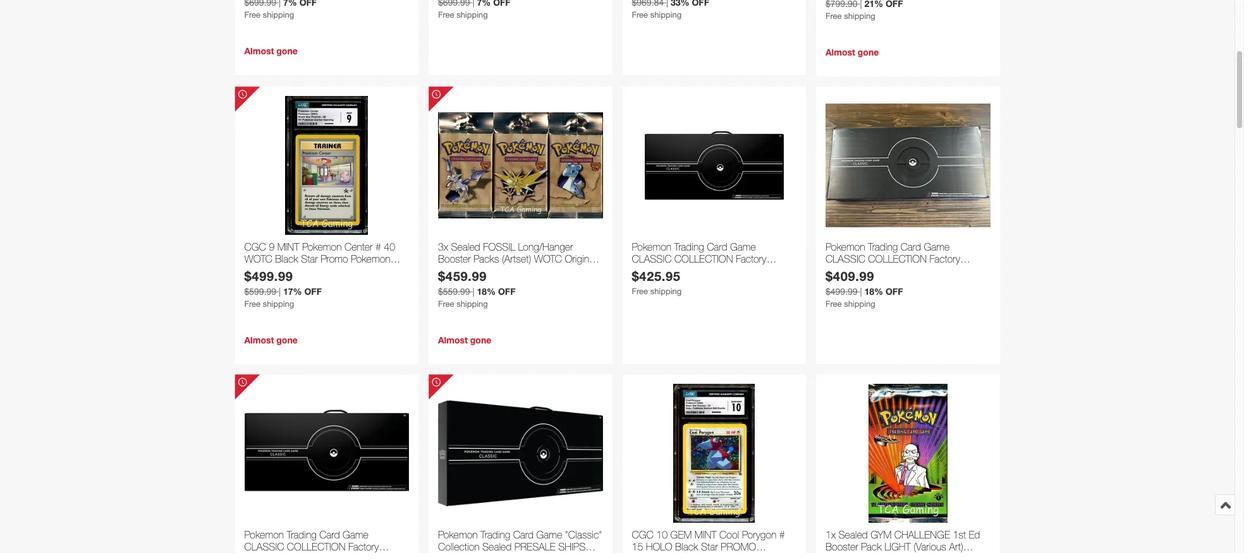 Task type: describe. For each thing, give the bounding box(es) containing it.
shipping inside $499.99 $599.99 | 17% off free shipping
[[263, 300, 294, 309]]

18% for $459.99
[[477, 287, 496, 297]]

fossil
[[483, 242, 515, 253]]

$409.99 $499.99 | 18% off free shipping
[[826, 269, 903, 309]]

free inside $459.99 $559.99 | 18% off free shipping
[[438, 300, 454, 309]]

star inside cgc 10 gem mint cool porygon # 15 holo black star prom
[[701, 542, 718, 553]]

card for pokemon trading card game "classic" collection sealed presale ship
[[513, 530, 534, 541]]

black inside cgc 9 mint pokemon center # 40 wotc black star promo pokemon card
[[275, 254, 298, 265]]

booster inside '3x sealed fossil long/hanger booster packs (artset) wotc original pokemon cards'
[[438, 254, 471, 265]]

pokemon trading card game classic collection factor link
[[244, 530, 409, 554]]

$409.99
[[826, 269, 875, 284]]

trading for pokemon trading card game classic collection factor
[[287, 530, 317, 541]]

factory for $425.95
[[736, 254, 767, 265]]

card for pokemon trading card game classic collection factory sealed case english!
[[901, 242, 921, 253]]

40
[[384, 242, 395, 253]]

cgc for wotc
[[244, 242, 266, 253]]

wotc for $459.99
[[534, 254, 562, 265]]

# inside cgc 10 gem mint cool porygon # 15 holo black star prom
[[779, 530, 785, 541]]

trading for pokemon trading card game classic collection factory sealed case preorder
[[674, 242, 704, 253]]

booster inside 1x sealed gym challenge 1st ed booster pack light (various art
[[826, 542, 858, 553]]

star inside cgc 9 mint pokemon center # 40 wotc black star promo pokemon card
[[301, 254, 318, 265]]

15
[[632, 542, 643, 553]]

17%
[[283, 287, 302, 297]]

free inside $425.95 free shipping
[[632, 287, 648, 297]]

3x sealed fossil long/hanger booster packs (artset) wotc original pokemon cards
[[438, 242, 596, 277]]

factory for $409.99
[[930, 254, 960, 265]]

collection for $425.95
[[675, 254, 733, 265]]

classic for $425.95
[[632, 254, 672, 265]]

free inside $499.99 $599.99 | 17% off free shipping
[[244, 300, 261, 309]]

pokemon trading card game classic collection factor
[[244, 530, 379, 554]]

pokemon trading card game classic collection factory sealed case preorder
[[632, 242, 767, 277]]

card for pokemon trading card game classic collection factor
[[319, 530, 340, 541]]

pack
[[861, 542, 882, 553]]

"classic"
[[565, 530, 602, 541]]

black inside cgc 10 gem mint cool porygon # 15 holo black star prom
[[675, 542, 698, 553]]

(artset)
[[502, 254, 531, 265]]

3x
[[438, 242, 448, 253]]

gem
[[671, 530, 692, 541]]

gym
[[871, 530, 892, 541]]

1x sealed gym challenge 1st ed booster pack light (various art
[[826, 530, 980, 554]]

pokemon trading card game classic collection factory sealed case english!
[[826, 242, 960, 277]]

english!
[[886, 266, 928, 277]]

off for $459.99
[[498, 287, 516, 297]]

wotc for $499.99
[[244, 254, 272, 265]]

holo
[[646, 542, 672, 553]]

1x
[[826, 530, 836, 541]]

game for pokemon trading card game "classic" collection sealed presale ship
[[536, 530, 562, 541]]

collection for $409.99
[[868, 254, 927, 265]]

shipping inside $425.95 free shipping
[[650, 287, 682, 297]]

collection inside pokemon trading card game classic collection factor
[[287, 542, 346, 553]]

pokemon inside pokemon trading card game classic collection factor
[[244, 530, 284, 541]]

game for pokemon trading card game classic collection factory sealed case preorder
[[730, 242, 756, 253]]

off inside $409.99 $499.99 | 18% off free shipping
[[886, 287, 903, 297]]

pokemon inside pokemon trading card game classic collection factory sealed case preorder
[[632, 242, 671, 253]]

shipping inside $409.99 $499.99 | 18% off free shipping
[[844, 300, 876, 309]]

collection
[[438, 542, 480, 553]]

preorder
[[692, 266, 742, 277]]

challenge
[[895, 530, 950, 541]]

cards
[[481, 266, 506, 277]]

promo
[[321, 254, 348, 265]]

cgc 10 gem mint cool porygon # 15 holo black star prom
[[632, 530, 785, 554]]



Task type: locate. For each thing, give the bounding box(es) containing it.
1 horizontal spatial 18%
[[865, 287, 883, 297]]

shipping
[[263, 10, 294, 20], [457, 10, 488, 20], [650, 10, 682, 20], [844, 11, 876, 21], [650, 287, 682, 297], [263, 300, 294, 309], [457, 300, 488, 309], [844, 300, 876, 309]]

1 horizontal spatial $499.99
[[826, 287, 858, 297]]

1 factory from the left
[[736, 254, 767, 265]]

| for $499.99
[[279, 287, 281, 297]]

trading inside the "pokemon trading card game classic collection factory sealed case english!"
[[868, 242, 898, 253]]

wotc inside cgc 9 mint pokemon center # 40 wotc black star promo pokemon card
[[244, 254, 272, 265]]

game for pokemon trading card game classic collection factory sealed case english!
[[924, 242, 950, 253]]

game for pokemon trading card game classic collection factor
[[343, 530, 369, 541]]

case for $409.99
[[858, 266, 883, 277]]

classic inside the "pokemon trading card game classic collection factory sealed case english!"
[[826, 254, 866, 265]]

0 horizontal spatial case
[[664, 266, 689, 277]]

mint inside cgc 10 gem mint cool porygon # 15 holo black star prom
[[695, 530, 717, 541]]

3x sealed fossil long/hanger booster packs (artset) wotc original pokemon cards link
[[438, 242, 603, 277]]

sealed inside '3x sealed fossil long/hanger booster packs (artset) wotc original pokemon cards'
[[451, 242, 480, 253]]

almost
[[244, 46, 274, 56], [826, 47, 855, 58], [244, 335, 274, 346], [438, 335, 468, 346]]

pokemon trading card game classic collection factory sealed case english! link
[[826, 242, 990, 277]]

black down 'gem'
[[675, 542, 698, 553]]

free inside $409.99 $499.99 | 18% off free shipping
[[826, 300, 842, 309]]

2 factory from the left
[[930, 254, 960, 265]]

factory inside pokemon trading card game classic collection factory sealed case preorder
[[736, 254, 767, 265]]

|
[[279, 287, 281, 297], [473, 287, 475, 297], [860, 287, 862, 297]]

original
[[565, 254, 596, 265]]

game inside the "pokemon trading card game classic collection factory sealed case english!"
[[924, 242, 950, 253]]

classic for $409.99
[[826, 254, 866, 265]]

light
[[885, 542, 911, 553]]

wotc inside '3x sealed fossil long/hanger booster packs (artset) wotc original pokemon cards'
[[534, 254, 562, 265]]

card for pokemon trading card game classic collection factory sealed case preorder
[[707, 242, 727, 253]]

18%
[[477, 287, 496, 297], [865, 287, 883, 297]]

18% for $409.99
[[865, 287, 883, 297]]

$459.99
[[438, 269, 487, 284]]

| for $459.99
[[473, 287, 475, 297]]

center
[[345, 242, 373, 253]]

long/hanger
[[518, 242, 573, 253]]

0 horizontal spatial factory
[[736, 254, 767, 265]]

sealed inside 1x sealed gym challenge 1st ed booster pack light (various art
[[839, 530, 868, 541]]

porygon
[[742, 530, 777, 541]]

1 horizontal spatial case
[[858, 266, 883, 277]]

wotc down long/hanger
[[534, 254, 562, 265]]

game inside pokemon trading card game "classic" collection sealed presale ship
[[536, 530, 562, 541]]

card inside pokemon trading card game classic collection factor
[[319, 530, 340, 541]]

# inside cgc 9 mint pokemon center # 40 wotc black star promo pokemon card
[[376, 242, 381, 253]]

collection inside the "pokemon trading card game classic collection factory sealed case english!"
[[868, 254, 927, 265]]

$425.95 free shipping
[[632, 269, 682, 297]]

cgc up 15
[[632, 530, 654, 541]]

1 horizontal spatial mint
[[695, 530, 717, 541]]

pokemon trading card game "classic" collection sealed presale ship link
[[438, 530, 603, 554]]

$599.99
[[244, 287, 276, 297]]

1 horizontal spatial star
[[701, 542, 718, 553]]

case left preorder
[[664, 266, 689, 277]]

game
[[730, 242, 756, 253], [924, 242, 950, 253], [343, 530, 369, 541], [536, 530, 562, 541]]

classic inside pokemon trading card game classic collection factory sealed case preorder
[[632, 254, 672, 265]]

trading for pokemon trading card game "classic" collection sealed presale ship
[[481, 530, 510, 541]]

presale
[[514, 542, 556, 553]]

1 18% from the left
[[477, 287, 496, 297]]

0 horizontal spatial black
[[275, 254, 298, 265]]

$499.99 inside $409.99 $499.99 | 18% off free shipping
[[826, 287, 858, 297]]

wotc down the "9"
[[244, 254, 272, 265]]

1 horizontal spatial #
[[779, 530, 785, 541]]

2 wotc from the left
[[534, 254, 562, 265]]

0 vertical spatial black
[[275, 254, 298, 265]]

off for $499.99
[[304, 287, 322, 297]]

1 vertical spatial cgc
[[632, 530, 654, 541]]

case left english!
[[858, 266, 883, 277]]

0 horizontal spatial collection
[[287, 542, 346, 553]]

card
[[707, 242, 727, 253], [901, 242, 921, 253], [244, 266, 265, 277], [319, 530, 340, 541], [513, 530, 534, 541]]

off down cards
[[498, 287, 516, 297]]

sealed inside pokemon trading card game "classic" collection sealed presale ship
[[482, 542, 512, 553]]

case for $425.95
[[664, 266, 689, 277]]

game inside pokemon trading card game classic collection factor
[[343, 530, 369, 541]]

off right 17%
[[304, 287, 322, 297]]

1st
[[953, 530, 966, 541]]

free shipping
[[244, 10, 294, 20], [438, 10, 488, 20], [632, 10, 682, 20], [826, 11, 876, 21]]

1 vertical spatial $499.99
[[826, 287, 858, 297]]

card inside pokemon trading card game classic collection factory sealed case preorder
[[707, 242, 727, 253]]

| left 17%
[[279, 287, 281, 297]]

0 vertical spatial star
[[301, 254, 318, 265]]

10
[[656, 530, 668, 541]]

$459.99 $559.99 | 18% off free shipping
[[438, 269, 516, 309]]

$425.95
[[632, 269, 681, 284]]

classic inside pokemon trading card game classic collection factor
[[244, 542, 284, 553]]

cgc left the "9"
[[244, 242, 266, 253]]

star
[[301, 254, 318, 265], [701, 542, 718, 553]]

game inside pokemon trading card game classic collection factory sealed case preorder
[[730, 242, 756, 253]]

0 horizontal spatial cgc
[[244, 242, 266, 253]]

$499.99 $599.99 | 17% off free shipping
[[244, 269, 322, 309]]

0 horizontal spatial #
[[376, 242, 381, 253]]

off inside $499.99 $599.99 | 17% off free shipping
[[304, 287, 322, 297]]

cgc inside cgc 9 mint pokemon center # 40 wotc black star promo pokemon card
[[244, 242, 266, 253]]

trading inside pokemon trading card game classic collection factory sealed case preorder
[[674, 242, 704, 253]]

3 | from the left
[[860, 287, 862, 297]]

factory
[[736, 254, 767, 265], [930, 254, 960, 265]]

card inside the "pokemon trading card game classic collection factory sealed case english!"
[[901, 242, 921, 253]]

# right porygon
[[779, 530, 785, 541]]

free
[[244, 10, 261, 20], [438, 10, 454, 20], [632, 10, 648, 20], [826, 11, 842, 21], [632, 287, 648, 297], [244, 300, 261, 309], [438, 300, 454, 309], [826, 300, 842, 309]]

cgc inside cgc 10 gem mint cool porygon # 15 holo black star prom
[[632, 530, 654, 541]]

$499.99 down $409.99
[[826, 287, 858, 297]]

1 horizontal spatial black
[[675, 542, 698, 553]]

1 vertical spatial mint
[[695, 530, 717, 541]]

| down $409.99
[[860, 287, 862, 297]]

booster down 1x
[[826, 542, 858, 553]]

9
[[269, 242, 275, 253]]

1 horizontal spatial booster
[[826, 542, 858, 553]]

0 horizontal spatial 18%
[[477, 287, 496, 297]]

0 horizontal spatial $499.99
[[244, 269, 293, 284]]

almost gone
[[244, 46, 298, 56], [826, 47, 879, 58], [244, 335, 298, 346], [438, 335, 491, 346]]

0 horizontal spatial mint
[[277, 242, 299, 253]]

collection
[[675, 254, 733, 265], [868, 254, 927, 265], [287, 542, 346, 553]]

0 vertical spatial $499.99
[[244, 269, 293, 284]]

| inside $409.99 $499.99 | 18% off free shipping
[[860, 287, 862, 297]]

0 horizontal spatial booster
[[438, 254, 471, 265]]

factory inside the "pokemon trading card game classic collection factory sealed case english!"
[[930, 254, 960, 265]]

$499.99
[[244, 269, 293, 284], [826, 287, 858, 297]]

case inside pokemon trading card game classic collection factory sealed case preorder
[[664, 266, 689, 277]]

trading for pokemon trading card game classic collection factory sealed case english!
[[868, 242, 898, 253]]

trading inside pokemon trading card game "classic" collection sealed presale ship
[[481, 530, 510, 541]]

gone
[[276, 46, 298, 56], [858, 47, 879, 58], [276, 335, 298, 346], [470, 335, 491, 346]]

pokemon
[[302, 242, 342, 253], [632, 242, 671, 253], [826, 242, 865, 253], [351, 254, 390, 265], [438, 266, 478, 277], [244, 530, 284, 541], [438, 530, 478, 541]]

black
[[275, 254, 298, 265], [675, 542, 698, 553]]

$499.99 up $599.99
[[244, 269, 293, 284]]

cool
[[720, 530, 739, 541]]

$499.99 inside $499.99 $599.99 | 17% off free shipping
[[244, 269, 293, 284]]

0 horizontal spatial |
[[279, 287, 281, 297]]

cgc 9 mint pokemon center # 40 wotc black star promo pokemon card link
[[244, 242, 409, 277]]

mint right the "9"
[[277, 242, 299, 253]]

2 off from the left
[[498, 287, 516, 297]]

# left 40
[[376, 242, 381, 253]]

card inside pokemon trading card game "classic" collection sealed presale ship
[[513, 530, 534, 541]]

2 case from the left
[[858, 266, 883, 277]]

0 horizontal spatial classic
[[244, 542, 284, 553]]

booster
[[438, 254, 471, 265], [826, 542, 858, 553]]

0 vertical spatial cgc
[[244, 242, 266, 253]]

| inside $499.99 $599.99 | 17% off free shipping
[[279, 287, 281, 297]]

1 horizontal spatial factory
[[930, 254, 960, 265]]

cgc 10 gem mint cool porygon # 15 holo black star prom link
[[632, 530, 797, 554]]

0 horizontal spatial star
[[301, 254, 318, 265]]

0 vertical spatial mint
[[277, 242, 299, 253]]

0 vertical spatial #
[[376, 242, 381, 253]]

case inside the "pokemon trading card game classic collection factory sealed case english!"
[[858, 266, 883, 277]]

0 horizontal spatial wotc
[[244, 254, 272, 265]]

sealed inside the "pokemon trading card game classic collection factory sealed case english!"
[[826, 266, 855, 277]]

1 horizontal spatial classic
[[632, 254, 672, 265]]

collection inside pokemon trading card game classic collection factory sealed case preorder
[[675, 254, 733, 265]]

trading
[[674, 242, 704, 253], [868, 242, 898, 253], [287, 530, 317, 541], [481, 530, 510, 541]]

0 horizontal spatial off
[[304, 287, 322, 297]]

booster down 3x
[[438, 254, 471, 265]]

off down english!
[[886, 287, 903, 297]]

sealed inside pokemon trading card game classic collection factory sealed case preorder
[[632, 266, 661, 277]]

1 vertical spatial booster
[[826, 542, 858, 553]]

cgc 9 mint pokemon center # 40 wotc black star promo pokemon card
[[244, 242, 395, 277]]

mint left cool
[[695, 530, 717, 541]]

2 | from the left
[[473, 287, 475, 297]]

1 vertical spatial black
[[675, 542, 698, 553]]

1 | from the left
[[279, 287, 281, 297]]

#
[[376, 242, 381, 253], [779, 530, 785, 541]]

shipping inside $459.99 $559.99 | 18% off free shipping
[[457, 300, 488, 309]]

off
[[304, 287, 322, 297], [498, 287, 516, 297], [886, 287, 903, 297]]

(various
[[914, 542, 946, 553]]

pokemon inside '3x sealed fossil long/hanger booster packs (artset) wotc original pokemon cards'
[[438, 266, 478, 277]]

1 case from the left
[[664, 266, 689, 277]]

$559.99
[[438, 287, 470, 297]]

sealed
[[451, 242, 480, 253], [632, 266, 661, 277], [826, 266, 855, 277], [839, 530, 868, 541], [482, 542, 512, 553]]

mint inside cgc 9 mint pokemon center # 40 wotc black star promo pokemon card
[[277, 242, 299, 253]]

trading inside pokemon trading card game classic collection factor
[[287, 530, 317, 541]]

1 horizontal spatial |
[[473, 287, 475, 297]]

18% inside $409.99 $499.99 | 18% off free shipping
[[865, 287, 883, 297]]

1 wotc from the left
[[244, 254, 272, 265]]

1 horizontal spatial off
[[498, 287, 516, 297]]

2 18% from the left
[[865, 287, 883, 297]]

2 horizontal spatial collection
[[868, 254, 927, 265]]

1 horizontal spatial cgc
[[632, 530, 654, 541]]

off inside $459.99 $559.99 | 18% off free shipping
[[498, 287, 516, 297]]

pokemon inside pokemon trading card game "classic" collection sealed presale ship
[[438, 530, 478, 541]]

18% inside $459.99 $559.99 | 18% off free shipping
[[477, 287, 496, 297]]

black up $499.99 $599.99 | 17% off free shipping
[[275, 254, 298, 265]]

| down $459.99
[[473, 287, 475, 297]]

1 horizontal spatial wotc
[[534, 254, 562, 265]]

18% down $409.99
[[865, 287, 883, 297]]

18% down cards
[[477, 287, 496, 297]]

2 horizontal spatial |
[[860, 287, 862, 297]]

2 horizontal spatial classic
[[826, 254, 866, 265]]

1 vertical spatial star
[[701, 542, 718, 553]]

3 off from the left
[[886, 287, 903, 297]]

cgc
[[244, 242, 266, 253], [632, 530, 654, 541]]

ed
[[969, 530, 980, 541]]

0 vertical spatial booster
[[438, 254, 471, 265]]

| inside $459.99 $559.99 | 18% off free shipping
[[473, 287, 475, 297]]

packs
[[474, 254, 499, 265]]

cgc for 15
[[632, 530, 654, 541]]

case
[[664, 266, 689, 277], [858, 266, 883, 277]]

card inside cgc 9 mint pokemon center # 40 wotc black star promo pokemon card
[[244, 266, 265, 277]]

pokemon inside the "pokemon trading card game classic collection factory sealed case english!"
[[826, 242, 865, 253]]

wotc
[[244, 254, 272, 265], [534, 254, 562, 265]]

1x sealed gym challenge 1st ed booster pack light (various art link
[[826, 530, 990, 554]]

1 off from the left
[[304, 287, 322, 297]]

1 vertical spatial #
[[779, 530, 785, 541]]

pokemon trading card game classic collection factory sealed case preorder link
[[632, 242, 797, 277]]

mint
[[277, 242, 299, 253], [695, 530, 717, 541]]

1 horizontal spatial collection
[[675, 254, 733, 265]]

pokemon trading card game "classic" collection sealed presale ship
[[438, 530, 602, 554]]

classic
[[632, 254, 672, 265], [826, 254, 866, 265], [244, 542, 284, 553]]

2 horizontal spatial off
[[886, 287, 903, 297]]



Task type: vqa. For each thing, say whether or not it's contained in the screenshot.
Guadeloupe,
no



